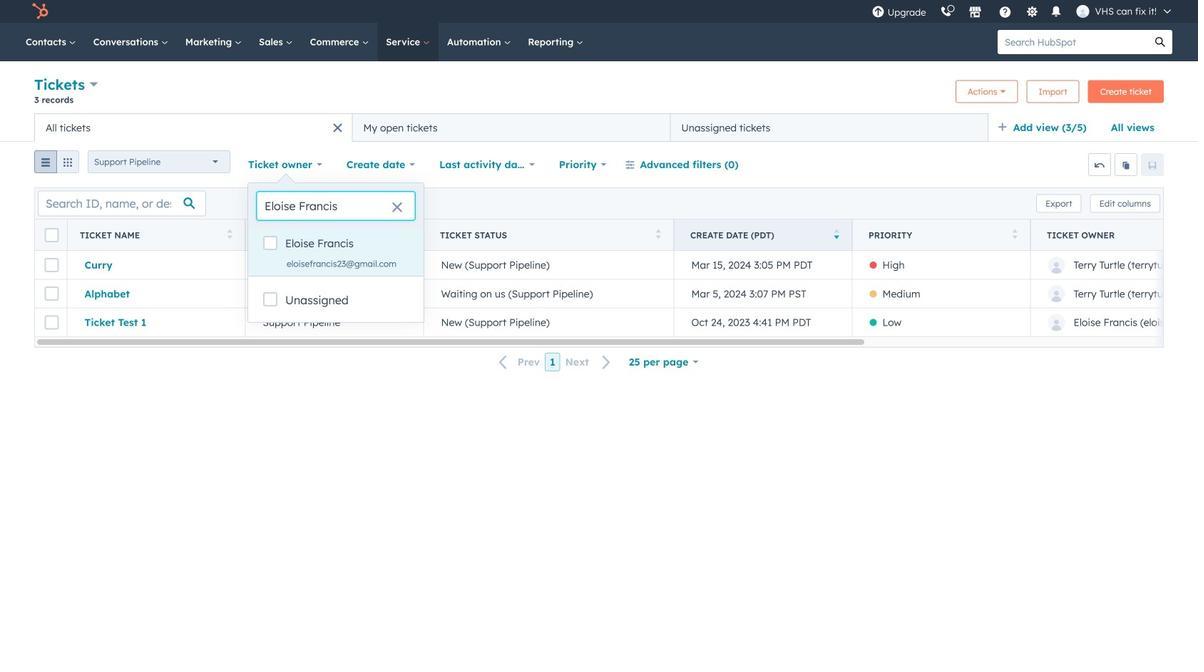 Task type: locate. For each thing, give the bounding box(es) containing it.
list box
[[248, 229, 424, 276]]

2 press to sort. element from the left
[[406, 229, 411, 242]]

Search ID, name, or description search field
[[38, 191, 206, 217]]

1 press to sort. image from the left
[[227, 229, 233, 239]]

3 press to sort. image from the left
[[656, 229, 661, 239]]

Search HubSpot search field
[[998, 30, 1149, 54]]

marketplaces image
[[969, 6, 982, 19]]

menu
[[865, 0, 1182, 23]]

2 press to sort. image from the left
[[406, 229, 411, 239]]

press to sort. element
[[227, 229, 233, 242], [406, 229, 411, 242], [656, 229, 661, 242], [1013, 229, 1018, 242]]

4 press to sort. element from the left
[[1013, 229, 1018, 242]]

press to sort. image for 4th press to sort. element from right
[[227, 229, 233, 239]]

group
[[34, 151, 79, 179]]

banner
[[34, 74, 1165, 113]]

4 press to sort. image from the left
[[1013, 229, 1018, 239]]

press to sort. image
[[227, 229, 233, 239], [406, 229, 411, 239], [656, 229, 661, 239], [1013, 229, 1018, 239]]

terry turtle image
[[1077, 5, 1090, 18]]



Task type: describe. For each thing, give the bounding box(es) containing it.
Search search field
[[257, 192, 415, 220]]

descending sort. press to sort ascending. element
[[835, 229, 840, 242]]

press to sort. image for first press to sort. element from right
[[1013, 229, 1018, 239]]

press to sort. image for 3rd press to sort. element from right
[[406, 229, 411, 239]]

descending sort. press to sort ascending. image
[[835, 229, 840, 239]]

pagination navigation
[[491, 353, 620, 372]]

clear input image
[[392, 203, 403, 214]]

3 press to sort. element from the left
[[656, 229, 661, 242]]

press to sort. image for 2nd press to sort. element from right
[[656, 229, 661, 239]]

1 press to sort. element from the left
[[227, 229, 233, 242]]



Task type: vqa. For each thing, say whether or not it's contained in the screenshot.
Press to sort. image
yes



